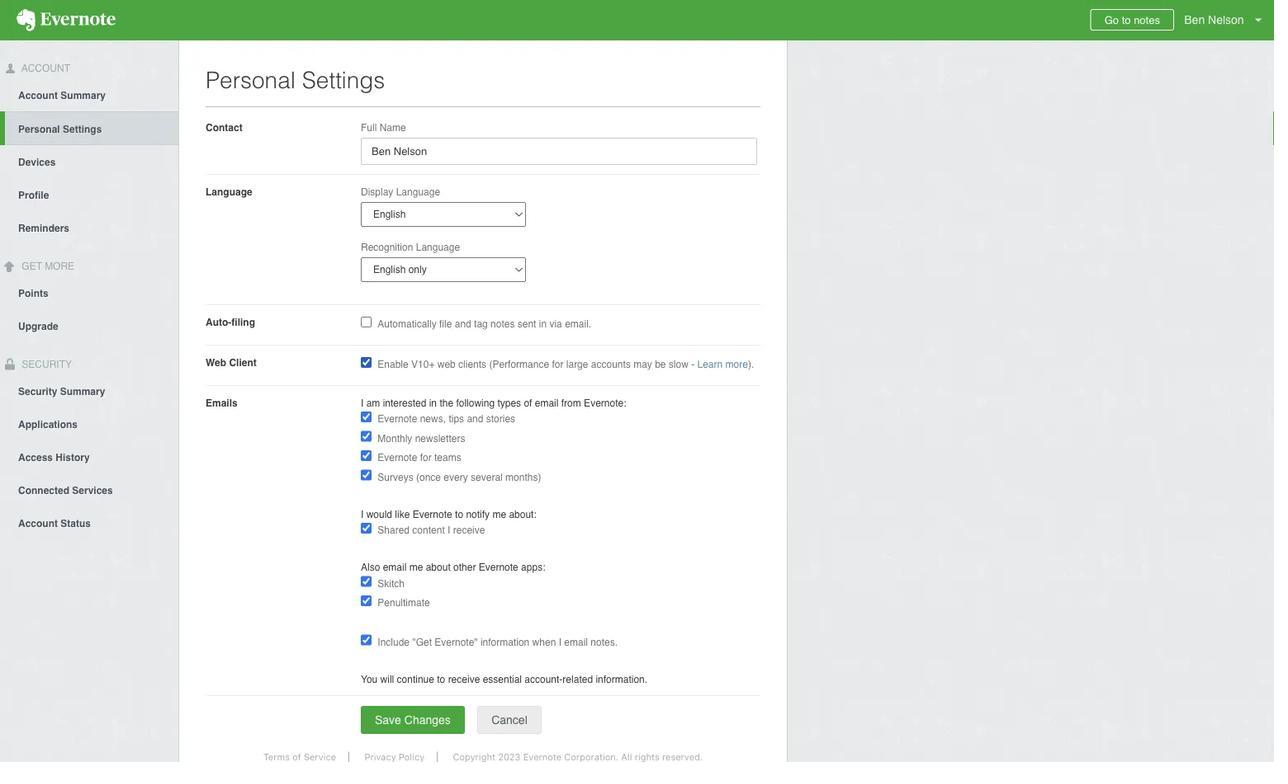 Task type: locate. For each thing, give the bounding box(es) containing it.
file
[[439, 319, 452, 330]]

email up the skitch
[[383, 562, 407, 574]]

every
[[444, 472, 468, 483]]

1 vertical spatial in
[[429, 398, 437, 409]]

1 horizontal spatial notes
[[1134, 14, 1160, 26]]

1 vertical spatial personal
[[18, 124, 60, 135]]

me right 'notify'
[[492, 509, 506, 521]]

months)
[[505, 472, 541, 483]]

0 vertical spatial personal settings
[[206, 67, 385, 93]]

security for security
[[19, 359, 72, 370]]

ben
[[1184, 13, 1205, 26]]

about
[[426, 562, 451, 574]]

0 vertical spatial account
[[19, 63, 70, 74]]

me left about
[[409, 562, 423, 574]]

1 vertical spatial summary
[[60, 386, 105, 397]]

evernote right other
[[479, 562, 518, 574]]

notes right the tag
[[491, 319, 515, 330]]

settings
[[302, 67, 385, 93], [63, 124, 102, 135]]

notify
[[466, 509, 490, 521]]

0 horizontal spatial in
[[429, 398, 437, 409]]

1 horizontal spatial to
[[455, 509, 463, 521]]

security summary link
[[0, 374, 178, 407]]

include "get evernote" information when i email notes.
[[378, 637, 618, 649]]

filing
[[231, 317, 255, 328]]

1 vertical spatial account
[[18, 90, 58, 101]]

email right of
[[535, 398, 559, 409]]

enable v10+ web clients (performance for large accounts may be slow - learn more ).
[[378, 359, 754, 371]]

1 vertical spatial and
[[467, 414, 483, 425]]

Include "Get Evernote" information when I email notes. checkbox
[[361, 635, 372, 646]]

reminders
[[18, 223, 69, 234]]

notes right go
[[1134, 14, 1160, 26]]

0 vertical spatial to
[[1122, 14, 1131, 26]]

1 horizontal spatial me
[[492, 509, 506, 521]]

i am interested in the following types of email from evernote:
[[361, 398, 626, 409]]

evernote image
[[0, 9, 132, 31]]

penultimate
[[378, 598, 430, 609]]

0 horizontal spatial personal settings
[[18, 124, 102, 135]]

for up (once
[[420, 452, 432, 464]]

me
[[492, 509, 506, 521], [409, 562, 423, 574]]

language right display
[[396, 186, 440, 198]]

account status
[[18, 518, 91, 530]]

1 vertical spatial security
[[18, 386, 57, 397]]

1 vertical spatial me
[[409, 562, 423, 574]]

i left am
[[361, 398, 364, 409]]

summary up personal settings link
[[61, 90, 106, 101]]

essential
[[483, 674, 522, 686]]

personal up contact
[[206, 67, 296, 93]]

0 vertical spatial security
[[19, 359, 72, 370]]

account summary
[[18, 90, 106, 101]]

emails
[[206, 398, 238, 409]]

None button
[[477, 707, 541, 735]]

tag
[[474, 319, 488, 330]]

evernote news, tips and stories
[[378, 414, 515, 425]]

web
[[206, 357, 226, 369]]

2 vertical spatial account
[[18, 518, 58, 530]]

0 vertical spatial in
[[539, 319, 547, 330]]

to right continue
[[437, 674, 445, 686]]

summary
[[61, 90, 106, 101], [60, 386, 105, 397]]

receive down 'notify'
[[453, 525, 485, 537]]

0 vertical spatial for
[[552, 359, 564, 371]]

0 horizontal spatial email
[[383, 562, 407, 574]]

Monthly newsletters checkbox
[[361, 431, 372, 442]]

profile link
[[0, 178, 178, 211]]

i up shared content i receive checkbox on the left bottom of page
[[361, 509, 364, 521]]

2 vertical spatial email
[[564, 637, 588, 649]]

to
[[1122, 14, 1131, 26], [455, 509, 463, 521], [437, 674, 445, 686]]

like
[[395, 509, 410, 521]]

get
[[22, 261, 42, 272]]

for left the large
[[552, 359, 564, 371]]

auto-
[[206, 317, 231, 328]]

language for recognition
[[416, 242, 460, 253]]

evernote up 'shared content i receive'
[[413, 509, 452, 521]]

shared
[[378, 525, 410, 537]]

connected services
[[18, 485, 113, 497]]

language right "recognition"
[[416, 242, 460, 253]]

security for security summary
[[18, 386, 57, 397]]

1 vertical spatial personal settings
[[18, 124, 102, 135]]

to right go
[[1122, 14, 1131, 26]]

1 vertical spatial notes
[[491, 319, 515, 330]]

security up applications
[[18, 386, 57, 397]]

profile
[[18, 190, 49, 201]]

and right file
[[455, 319, 471, 330]]

ben nelson
[[1184, 13, 1244, 26]]

other
[[453, 562, 476, 574]]

in left via
[[539, 319, 547, 330]]

for
[[552, 359, 564, 371], [420, 452, 432, 464]]

account up personal settings link
[[18, 90, 58, 101]]

applications link
[[0, 407, 178, 440]]

security up security summary
[[19, 359, 72, 370]]

1 horizontal spatial for
[[552, 359, 564, 371]]

skitch
[[378, 578, 405, 590]]

0 vertical spatial notes
[[1134, 14, 1160, 26]]

personal settings link
[[5, 111, 178, 145]]

language down contact
[[206, 186, 252, 198]]

personal settings
[[206, 67, 385, 93], [18, 124, 102, 135]]

account for account status
[[18, 518, 58, 530]]

1 horizontal spatial personal
[[206, 67, 296, 93]]

1 horizontal spatial email
[[535, 398, 559, 409]]

points
[[18, 288, 48, 299]]

surveys
[[378, 472, 413, 483]]

personal
[[206, 67, 296, 93], [18, 124, 60, 135]]

go to notes link
[[1091, 9, 1174, 31]]

monthly
[[378, 433, 412, 445]]

(performance
[[489, 359, 549, 371]]

in left the the
[[429, 398, 437, 409]]

receive
[[453, 525, 485, 537], [448, 674, 480, 686]]

contact
[[206, 122, 242, 133]]

0 vertical spatial receive
[[453, 525, 485, 537]]

None submit
[[361, 707, 465, 735]]

and
[[455, 319, 471, 330], [467, 414, 483, 425]]

summary for account summary
[[61, 90, 106, 101]]

0 horizontal spatial me
[[409, 562, 423, 574]]

None checkbox
[[361, 358, 372, 368]]

to left 'notify'
[[455, 509, 463, 521]]

1 horizontal spatial settings
[[302, 67, 385, 93]]

i down i would like evernote to notify me about:
[[448, 525, 450, 537]]

am
[[366, 398, 380, 409]]

email
[[535, 398, 559, 409], [383, 562, 407, 574], [564, 637, 588, 649]]

0 horizontal spatial for
[[420, 452, 432, 464]]

evernote for teams
[[378, 452, 461, 464]]

web
[[437, 359, 456, 371]]

devices
[[18, 157, 56, 168]]

0 vertical spatial summary
[[61, 90, 106, 101]]

be
[[655, 359, 666, 371]]

summary up applications link
[[60, 386, 105, 397]]

settings up full
[[302, 67, 385, 93]]

types
[[497, 398, 521, 409]]

learn more link
[[697, 359, 748, 371]]

personal up devices
[[18, 124, 60, 135]]

Penultimate checkbox
[[361, 596, 372, 607]]

automatically
[[378, 319, 437, 330]]

get more
[[19, 261, 74, 272]]

1 vertical spatial settings
[[63, 124, 102, 135]]

settings up the devices link
[[63, 124, 102, 135]]

learn
[[697, 359, 723, 371]]

0 vertical spatial me
[[492, 509, 506, 521]]

recognition language
[[361, 242, 460, 253]]

receive down evernote"
[[448, 674, 480, 686]]

Evernote for teams checkbox
[[361, 451, 372, 462]]

0 horizontal spatial to
[[437, 674, 445, 686]]

from
[[561, 398, 581, 409]]

"get
[[412, 637, 432, 649]]

-
[[691, 359, 695, 371]]

account for account
[[19, 63, 70, 74]]

0 vertical spatial personal
[[206, 67, 296, 93]]

evernote
[[378, 414, 417, 425], [378, 452, 417, 464], [413, 509, 452, 521], [479, 562, 518, 574]]

upgrade
[[18, 321, 58, 332]]

account up account summary
[[19, 63, 70, 74]]

email left notes.
[[564, 637, 588, 649]]

2 horizontal spatial email
[[564, 637, 588, 649]]

security
[[19, 359, 72, 370], [18, 386, 57, 397]]

and down following
[[467, 414, 483, 425]]

ben nelson link
[[1180, 0, 1274, 40]]

account
[[19, 63, 70, 74], [18, 90, 58, 101], [18, 518, 58, 530]]

1 vertical spatial for
[[420, 452, 432, 464]]

account down the connected
[[18, 518, 58, 530]]

evernote:
[[584, 398, 626, 409]]



Task type: vqa. For each thing, say whether or not it's contained in the screenshot.
top some
no



Task type: describe. For each thing, give the bounding box(es) containing it.
tips
[[449, 414, 464, 425]]

0 horizontal spatial settings
[[63, 124, 102, 135]]

reminders link
[[0, 211, 178, 244]]

would
[[366, 509, 392, 521]]

when
[[532, 637, 556, 649]]

status
[[61, 518, 91, 530]]

email.
[[565, 319, 591, 330]]

(once
[[416, 472, 441, 483]]

1 horizontal spatial in
[[539, 319, 547, 330]]

also email me about other evernote apps:
[[361, 562, 545, 574]]

name
[[380, 122, 406, 133]]

will
[[380, 674, 394, 686]]

recognition
[[361, 242, 413, 253]]

web client
[[206, 357, 257, 369]]

Full Name text field
[[361, 138, 757, 165]]

display language
[[361, 186, 440, 198]]

connected
[[18, 485, 69, 497]]

security summary
[[18, 386, 105, 397]]

).
[[748, 359, 754, 371]]

stories
[[486, 414, 515, 425]]

1 vertical spatial receive
[[448, 674, 480, 686]]

large
[[566, 359, 588, 371]]

evernote"
[[435, 637, 478, 649]]

client
[[229, 357, 257, 369]]

full
[[361, 122, 377, 133]]

1 vertical spatial email
[[383, 562, 407, 574]]

continue
[[397, 674, 434, 686]]

language for display
[[396, 186, 440, 198]]

account for account summary
[[18, 90, 58, 101]]

applications
[[18, 419, 78, 431]]

information.
[[596, 674, 647, 686]]

accounts
[[591, 359, 631, 371]]

clients
[[458, 359, 486, 371]]

account status link
[[0, 506, 178, 540]]

more
[[725, 359, 748, 371]]

auto-filing
[[206, 317, 255, 328]]

apps:
[[521, 562, 545, 574]]

Automatically file and tag notes sent in via email. checkbox
[[361, 317, 372, 328]]

you
[[361, 674, 378, 686]]

of
[[524, 398, 532, 409]]

1 vertical spatial to
[[455, 509, 463, 521]]

related
[[563, 674, 593, 686]]

shared content i receive
[[378, 525, 485, 537]]

Shared content I receive checkbox
[[361, 524, 372, 534]]

full name
[[361, 122, 406, 133]]

following
[[456, 398, 495, 409]]

evernote down 'interested'
[[378, 414, 417, 425]]

go
[[1105, 14, 1119, 26]]

i right when
[[559, 637, 561, 649]]

evernote up surveys
[[378, 452, 417, 464]]

you will continue to receive essential account-related information.
[[361, 674, 647, 686]]

include
[[378, 637, 410, 649]]

2 horizontal spatial to
[[1122, 14, 1131, 26]]

summary for security summary
[[60, 386, 105, 397]]

access history
[[18, 452, 90, 464]]

access history link
[[0, 440, 178, 473]]

interested
[[383, 398, 426, 409]]

about:
[[509, 509, 537, 521]]

points link
[[0, 276, 178, 309]]

the
[[440, 398, 453, 409]]

may
[[633, 359, 652, 371]]

also
[[361, 562, 380, 574]]

several
[[471, 472, 503, 483]]

Skitch checkbox
[[361, 577, 372, 587]]

devices link
[[0, 145, 178, 178]]

display
[[361, 186, 393, 198]]

news,
[[420, 414, 446, 425]]

0 vertical spatial and
[[455, 319, 471, 330]]

monthly newsletters
[[378, 433, 465, 445]]

via
[[549, 319, 562, 330]]

0 horizontal spatial personal
[[18, 124, 60, 135]]

account-
[[525, 674, 563, 686]]

go to notes
[[1105, 14, 1160, 26]]

teams
[[434, 452, 461, 464]]

0 vertical spatial settings
[[302, 67, 385, 93]]

Evernote news, tips and stories checkbox
[[361, 412, 372, 423]]

0 vertical spatial email
[[535, 398, 559, 409]]

Surveys (once every several months) checkbox
[[361, 470, 372, 481]]

1 horizontal spatial personal settings
[[206, 67, 385, 93]]

2 vertical spatial to
[[437, 674, 445, 686]]

history
[[56, 452, 90, 464]]

access
[[18, 452, 53, 464]]

content
[[412, 525, 445, 537]]

i would like evernote to notify me about:
[[361, 509, 537, 521]]

newsletters
[[415, 433, 465, 445]]

0 horizontal spatial notes
[[491, 319, 515, 330]]

v10+
[[411, 359, 435, 371]]

nelson
[[1208, 13, 1244, 26]]

sent
[[518, 319, 536, 330]]

connected services link
[[0, 473, 178, 506]]



